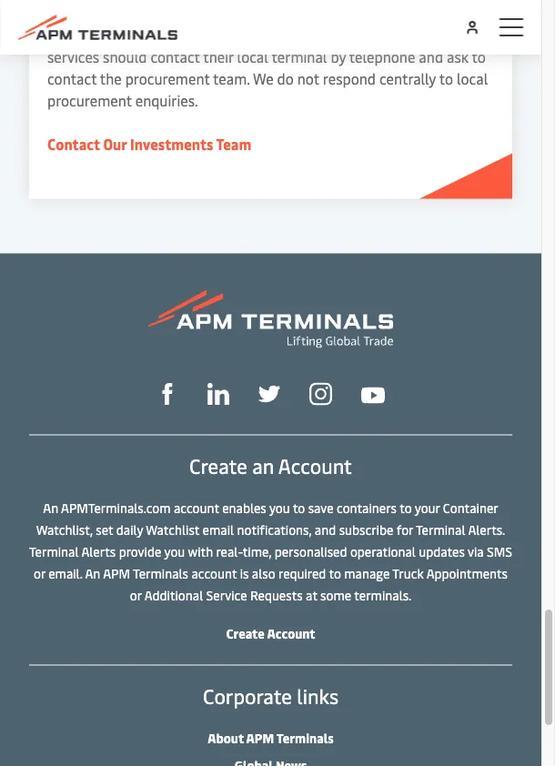 Task type: describe. For each thing, give the bounding box(es) containing it.
1 vertical spatial the
[[100, 69, 122, 89]]

please
[[47, 25, 90, 45]]

create for create an account
[[189, 452, 247, 479]]

button
[[211, 25, 256, 45]]

daily
[[116, 521, 143, 538]]

is
[[240, 565, 249, 582]]

provide
[[119, 543, 161, 560]]

truck
[[393, 565, 424, 582]]

corporate links
[[203, 683, 339, 709]]

0 horizontal spatial their
[[203, 47, 234, 67]]

0 horizontal spatial or
[[34, 565, 45, 582]]

by
[[331, 47, 346, 67]]

real-
[[216, 543, 243, 560]]

to left save
[[293, 499, 305, 516]]

1 vertical spatial contact
[[151, 47, 200, 67]]

should
[[103, 47, 147, 67]]

instagram image
[[309, 383, 332, 406]]

create for create account
[[226, 625, 265, 642]]

with
[[188, 543, 213, 560]]

youtube image
[[361, 388, 385, 404]]

0 vertical spatial procurement
[[125, 69, 210, 89]]

notifications,
[[237, 521, 312, 538]]

facebook image
[[157, 384, 178, 406]]

1 vertical spatial terminals
[[277, 729, 334, 747]]

manage
[[344, 565, 390, 582]]

terminals inside an apmterminals.com account enables you to save containers to your container watchlist, set daily watchlist email notifications, and subscribe for terminal alerts. terminal alerts provide you with real-time, personalised operational updates via sms or email. an apm terminals account is also required to manage truck appointments or additional service requests at some terminals.
[[133, 565, 188, 582]]

watchlist
[[146, 521, 199, 538]]

corporate
[[203, 683, 292, 709]]

companies
[[305, 25, 376, 45]]

1 vertical spatial apm
[[246, 729, 274, 747]]

0 vertical spatial you
[[269, 499, 290, 516]]

about
[[208, 729, 244, 747]]

investments
[[130, 135, 213, 154]]

we
[[253, 69, 274, 89]]

general
[[72, 4, 121, 23]]

sms
[[487, 543, 512, 560]]

enquiries.
[[135, 91, 198, 111]]

to right the ask
[[472, 47, 486, 67]]

to left the "your"
[[400, 499, 412, 516]]

create account
[[226, 625, 315, 642]]

team.
[[213, 69, 250, 89]]

updates
[[419, 543, 465, 560]]

you tube link
[[361, 383, 385, 405]]

centrally
[[380, 69, 436, 89]]

watchlist,
[[36, 521, 93, 538]]

for
[[47, 4, 69, 23]]

1 vertical spatial an
[[85, 565, 100, 582]]

container
[[443, 499, 499, 516]]

required
[[279, 565, 326, 582]]

terminal
[[272, 47, 327, 67]]

to down the ask
[[439, 69, 453, 89]]

to up some on the right of the page
[[329, 565, 341, 582]]

create account link
[[226, 625, 315, 642]]

offering
[[380, 25, 433, 45]]

operational
[[350, 543, 416, 560]]

do
[[277, 69, 294, 89]]

contact
[[47, 135, 100, 154]]

0 vertical spatial local
[[237, 47, 268, 67]]

instagram link
[[309, 381, 332, 406]]

for general enquiries regarding potential commercial opportunities please contact us via the button below. companies offering their services should contact their local terminal by telephone and ask to contact the procurement team. we do not respond centrally to local procurement enquiries.
[[47, 4, 488, 111]]

potential
[[253, 4, 312, 23]]

via inside for general enquiries regarding potential commercial opportunities please contact us via the button below. companies offering their services should contact their local terminal by telephone and ask to contact the procurement team. we do not respond centrally to local procurement enquiries.
[[164, 25, 183, 45]]



Task type: locate. For each thing, give the bounding box(es) containing it.
0 vertical spatial create
[[189, 452, 247, 479]]

account
[[174, 499, 219, 516], [192, 565, 237, 582]]

below.
[[259, 25, 301, 45]]

0 vertical spatial account
[[174, 499, 219, 516]]

contact up should
[[93, 25, 143, 45]]

containers
[[337, 499, 397, 516]]

via up appointments
[[468, 543, 484, 560]]

1 vertical spatial terminal
[[29, 543, 79, 560]]

service
[[206, 587, 247, 604]]

you
[[269, 499, 290, 516], [164, 543, 185, 560]]

0 vertical spatial account
[[278, 452, 352, 479]]

1 vertical spatial local
[[457, 69, 488, 89]]

terminals down links
[[277, 729, 334, 747]]

their up team. at the left
[[203, 47, 234, 67]]

1 horizontal spatial you
[[269, 499, 290, 516]]

alerts.
[[468, 521, 505, 538]]

and inside for general enquiries regarding potential commercial opportunities please contact us via the button below. companies offering their services should contact their local terminal by telephone and ask to contact the procurement team. we do not respond centrally to local procurement enquiries.
[[419, 47, 443, 67]]

respond
[[323, 69, 376, 89]]

1 vertical spatial via
[[468, 543, 484, 560]]

contact down services
[[47, 69, 97, 89]]

apm inside an apmterminals.com account enables you to save containers to your container watchlist, set daily watchlist email notifications, and subscribe for terminal alerts. terminal alerts provide you with real-time, personalised operational updates via sms or email. an apm terminals account is also required to manage truck appointments or additional service requests at some terminals.
[[103, 565, 130, 582]]

0 horizontal spatial the
[[100, 69, 122, 89]]

linkedin image
[[208, 384, 229, 406]]

0 vertical spatial their
[[436, 25, 466, 45]]

1 horizontal spatial the
[[186, 25, 208, 45]]

an up watchlist,
[[43, 499, 58, 516]]

ask
[[447, 47, 469, 67]]

1 horizontal spatial and
[[419, 47, 443, 67]]

and left the ask
[[419, 47, 443, 67]]

contact down the us
[[151, 47, 200, 67]]

additional
[[144, 587, 203, 604]]

1 vertical spatial and
[[315, 521, 336, 538]]

some
[[321, 587, 352, 604]]

local down the ask
[[457, 69, 488, 89]]

create left the an
[[189, 452, 247, 479]]

terminal up the updates on the bottom right of the page
[[416, 521, 466, 538]]

0 horizontal spatial an
[[43, 499, 58, 516]]

procurement up enquiries.
[[125, 69, 210, 89]]

terminals
[[133, 565, 188, 582], [277, 729, 334, 747]]

about apm terminals
[[208, 729, 334, 747]]

terminals.
[[354, 587, 412, 604]]

1 vertical spatial you
[[164, 543, 185, 560]]

twitter image
[[259, 384, 280, 406]]

0 vertical spatial apm
[[103, 565, 130, 582]]

0 horizontal spatial terminal
[[29, 543, 79, 560]]

1 horizontal spatial or
[[130, 587, 142, 604]]

account up email
[[174, 499, 219, 516]]

or
[[34, 565, 45, 582], [130, 587, 142, 604]]

the
[[186, 25, 208, 45], [100, 69, 122, 89]]

and inside an apmterminals.com account enables you to save containers to your container watchlist, set daily watchlist email notifications, and subscribe for terminal alerts. terminal alerts provide you with real-time, personalised operational updates via sms or email. an apm terminals account is also required to manage truck appointments or additional service requests at some terminals.
[[315, 521, 336, 538]]

their up the ask
[[436, 25, 466, 45]]

1 horizontal spatial apm
[[246, 729, 274, 747]]

subscribe
[[339, 521, 394, 538]]

services
[[47, 47, 99, 67]]

an
[[43, 499, 58, 516], [85, 565, 100, 582]]

commercial
[[316, 4, 392, 23]]

an down alerts
[[85, 565, 100, 582]]

an
[[252, 452, 274, 479]]

via inside an apmterminals.com account enables you to save containers to your container watchlist, set daily watchlist email notifications, and subscribe for terminal alerts. terminal alerts provide you with real-time, personalised operational updates via sms or email. an apm terminals account is also required to manage truck appointments or additional service requests at some terminals.
[[468, 543, 484, 560]]

create down service on the bottom of the page
[[226, 625, 265, 642]]

regarding
[[188, 4, 250, 23]]

to
[[472, 47, 486, 67], [439, 69, 453, 89], [293, 499, 305, 516], [400, 499, 412, 516], [329, 565, 341, 582]]

and
[[419, 47, 443, 67], [315, 521, 336, 538]]

0 vertical spatial or
[[34, 565, 45, 582]]

account up service on the bottom of the page
[[192, 565, 237, 582]]

your
[[415, 499, 440, 516]]

0 horizontal spatial and
[[315, 521, 336, 538]]

us
[[146, 25, 161, 45]]

apm
[[103, 565, 130, 582], [246, 729, 274, 747]]

apmt footer logo image
[[148, 290, 393, 349]]

contact our investments team
[[47, 135, 251, 154]]

procurement
[[125, 69, 210, 89], [47, 91, 132, 111]]

also
[[252, 565, 275, 582]]

1 vertical spatial account
[[192, 565, 237, 582]]

enables
[[222, 499, 266, 516]]

contact
[[93, 25, 143, 45], [151, 47, 200, 67], [47, 69, 97, 89]]

telephone
[[349, 47, 415, 67]]

1 vertical spatial account
[[267, 625, 315, 642]]

via
[[164, 25, 183, 45], [468, 543, 484, 560]]

for
[[397, 521, 413, 538]]

terminal
[[416, 521, 466, 538], [29, 543, 79, 560]]

0 vertical spatial contact
[[93, 25, 143, 45]]

0 horizontal spatial local
[[237, 47, 268, 67]]

time,
[[243, 543, 272, 560]]

create an account
[[189, 452, 352, 479]]

not
[[297, 69, 319, 89]]

requests
[[250, 587, 303, 604]]

0 horizontal spatial via
[[164, 25, 183, 45]]

1 vertical spatial their
[[203, 47, 234, 67]]

0 horizontal spatial you
[[164, 543, 185, 560]]

1 horizontal spatial via
[[468, 543, 484, 560]]

procurement up 'contact'
[[47, 91, 132, 111]]

account
[[278, 452, 352, 479], [267, 625, 315, 642]]

you down watchlist
[[164, 543, 185, 560]]

enquiries
[[124, 4, 184, 23]]

terminals up additional at the left of page
[[133, 565, 188, 582]]

0 vertical spatial terminals
[[133, 565, 188, 582]]

and down save
[[315, 521, 336, 538]]

0 vertical spatial and
[[419, 47, 443, 67]]

apm right about
[[246, 729, 274, 747]]

appointments
[[427, 565, 508, 582]]

account up save
[[278, 452, 352, 479]]

opportunities
[[396, 4, 484, 23]]

their
[[436, 25, 466, 45], [203, 47, 234, 67]]

0 vertical spatial via
[[164, 25, 183, 45]]

linkedin__x28_alt_x29__3_ link
[[208, 382, 229, 406]]

the down should
[[100, 69, 122, 89]]

set
[[96, 521, 113, 538]]

account down requests
[[267, 625, 315, 642]]

alerts
[[81, 543, 116, 560]]

apm down alerts
[[103, 565, 130, 582]]

links
[[297, 683, 339, 709]]

email
[[203, 521, 234, 538]]

1 vertical spatial procurement
[[47, 91, 132, 111]]

0 vertical spatial an
[[43, 499, 58, 516]]

you up notifications,
[[269, 499, 290, 516]]

0 horizontal spatial terminals
[[133, 565, 188, 582]]

apmterminals.com
[[61, 499, 171, 516]]

0 vertical spatial the
[[186, 25, 208, 45]]

terminal down watchlist,
[[29, 543, 79, 560]]

1 horizontal spatial terminal
[[416, 521, 466, 538]]

1 horizontal spatial an
[[85, 565, 100, 582]]

0 vertical spatial terminal
[[416, 521, 466, 538]]

1 horizontal spatial terminals
[[277, 729, 334, 747]]

local
[[237, 47, 268, 67], [457, 69, 488, 89]]

via right the us
[[164, 25, 183, 45]]

team
[[216, 135, 251, 154]]

an apmterminals.com account enables you to save containers to your container watchlist, set daily watchlist email notifications, and subscribe for terminal alerts. terminal alerts provide you with real-time, personalised operational updates via sms or email. an apm terminals account is also required to manage truck appointments or additional service requests at some terminals.
[[29, 499, 512, 604]]

fill 44 link
[[259, 382, 280, 406]]

create
[[189, 452, 247, 479], [226, 625, 265, 642]]

email.
[[48, 565, 82, 582]]

or left email.
[[34, 565, 45, 582]]

0 horizontal spatial apm
[[103, 565, 130, 582]]

local up we
[[237, 47, 268, 67]]

2 vertical spatial contact
[[47, 69, 97, 89]]

1 horizontal spatial local
[[457, 69, 488, 89]]

personalised
[[275, 543, 347, 560]]

1 vertical spatial create
[[226, 625, 265, 642]]

or left additional at the left of page
[[130, 587, 142, 604]]

about apm terminals link
[[208, 729, 334, 747]]

1 horizontal spatial their
[[436, 25, 466, 45]]

the down "regarding" on the left top of page
[[186, 25, 208, 45]]

at
[[306, 587, 317, 604]]

shape link
[[157, 382, 178, 406]]

save
[[308, 499, 334, 516]]

1 vertical spatial or
[[130, 587, 142, 604]]

our
[[103, 135, 127, 154]]



Task type: vqa. For each thing, say whether or not it's contained in the screenshot.
4
no



